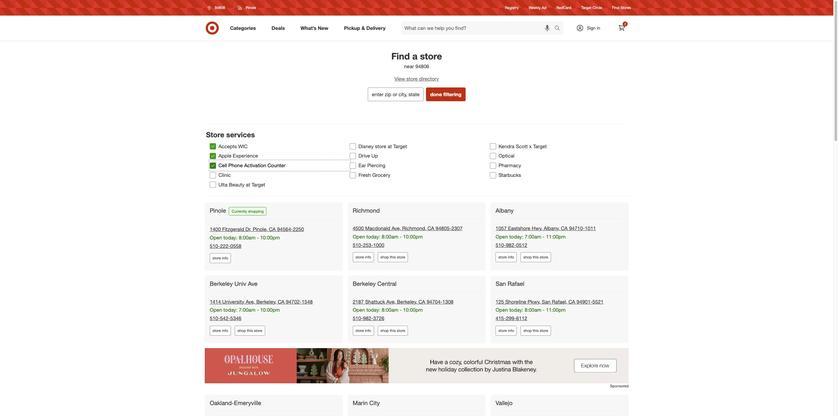 Task type: describe. For each thing, give the bounding box(es) containing it.
open for berkeley central
[[353, 307, 365, 314]]

today: for pinole
[[224, 235, 238, 241]]

berkeley central
[[353, 281, 397, 288]]

ulta
[[219, 182, 228, 188]]

sponsored
[[611, 384, 629, 389]]

store info link for albany
[[496, 253, 517, 263]]

store down 542-
[[213, 329, 221, 333]]

deals
[[272, 25, 285, 31]]

search button
[[552, 21, 567, 36]]

982- for berkeley central
[[363, 316, 374, 322]]

macdonald
[[365, 226, 391, 232]]

510- for pinole
[[210, 243, 220, 249]]

Apple Experience checkbox
[[210, 153, 216, 159]]

fitzgerald
[[222, 226, 244, 233]]

4500 macdonald ave, richmond, ca 94805-2307 open today: 8:00am - 10:00pm 510-253-1000
[[353, 226, 463, 248]]

1011
[[585, 226, 596, 232]]

info for albany
[[508, 255, 514, 260]]

510- for richmond
[[353, 242, 363, 248]]

Drive Up checkbox
[[350, 153, 356, 159]]

3726
[[374, 316, 385, 322]]

0 horizontal spatial pinole
[[210, 207, 226, 214]]

open for albany
[[496, 234, 508, 240]]

san rafael
[[496, 281, 525, 288]]

7:00am for albany
[[525, 234, 542, 240]]

accepts
[[219, 143, 237, 150]]

8:00am for richmond
[[382, 234, 399, 240]]

this for albany
[[533, 255, 539, 260]]

415-
[[496, 316, 506, 322]]

marin
[[353, 400, 368, 407]]

oakland-emeryville
[[210, 400, 261, 407]]

510-982-0512 link
[[496, 242, 528, 248]]

8:00am inside the 125 shoreline pkwy, san rafael, ca 94901-5521 open today: 8:00am - 11:00pm 415-299-6112
[[525, 307, 542, 314]]

1057 eastshore hwy, albany, ca 94710-1011 link
[[496, 226, 596, 232]]

enter zip or city, state button
[[368, 88, 424, 101]]

central
[[378, 281, 397, 288]]

richmond link
[[353, 207, 381, 214]]

vallejo
[[496, 400, 513, 407]]

dr,
[[246, 226, 252, 233]]

ca for berkeley central
[[419, 299, 426, 305]]

store info link for berkeley central
[[353, 326, 374, 336]]

- for pinole
[[257, 235, 259, 241]]

enter zip or city, state
[[372, 91, 420, 98]]

125 shoreline pkwy, san rafael, ca 94901-5521 open today: 8:00am - 11:00pm 415-299-6112
[[496, 299, 604, 322]]

this for berkeley univ ave
[[247, 329, 253, 333]]

510- for berkeley univ ave
[[210, 316, 220, 322]]

- for albany
[[543, 234, 545, 240]]

store down the "253-"
[[356, 255, 364, 260]]

shop for berkeley central
[[381, 329, 389, 333]]

5521
[[593, 299, 604, 305]]

94901-
[[577, 299, 593, 305]]

- for berkeley central
[[400, 307, 402, 314]]

scott
[[516, 143, 528, 150]]

wic
[[238, 143, 248, 150]]

info for berkeley central
[[365, 329, 371, 333]]

store services
[[206, 130, 255, 139]]

store down 1057 eastshore hwy, albany, ca 94710-1011 open today: 7:00am - 11:00pm 510-982-0512
[[540, 255, 549, 260]]

target for disney store at target
[[394, 143, 407, 150]]

stores
[[621, 5, 632, 10]]

0512
[[517, 242, 528, 248]]

299-
[[506, 316, 517, 322]]

10:00pm for berkeley central
[[403, 307, 423, 314]]

berkeley central link
[[353, 281, 398, 288]]

253-
[[363, 242, 374, 248]]

kendra scott x target
[[499, 143, 547, 150]]

ca for pinole
[[269, 226, 276, 233]]

up
[[372, 153, 378, 159]]

currently
[[232, 209, 247, 214]]

categories
[[230, 25, 256, 31]]

510-253-1000 link
[[353, 242, 385, 248]]

store right view
[[407, 76, 418, 82]]

- for richmond
[[400, 234, 402, 240]]

ave, for berkeley univ ave
[[246, 299, 255, 305]]

shop for san rafael
[[524, 329, 532, 333]]

pkwy,
[[528, 299, 541, 305]]

san inside the 125 shoreline pkwy, san rafael, ca 94901-5521 open today: 8:00am - 11:00pm 415-299-6112
[[542, 299, 551, 305]]

- inside the 125 shoreline pkwy, san rafael, ca 94901-5521 open today: 8:00am - 11:00pm 415-299-6112
[[543, 307, 545, 314]]

piercing
[[368, 163, 386, 169]]

&
[[362, 25, 365, 31]]

filtering
[[444, 91, 462, 98]]

94806 inside find a store near 94806
[[416, 63, 430, 70]]

Kendra Scott x Target checkbox
[[490, 143, 496, 150]]

1400 fitzgerald dr, pinole, ca 94564-2250 open today: 8:00am - 10:00pm 510-222-0558
[[210, 226, 304, 249]]

cell
[[219, 163, 227, 169]]

sign in
[[587, 25, 601, 31]]

today: for berkeley univ ave
[[224, 307, 238, 314]]

Starbucks checkbox
[[490, 172, 496, 179]]

beauty
[[229, 182, 245, 188]]

shop for albany
[[524, 255, 532, 260]]

Accepts WIC checkbox
[[210, 143, 216, 150]]

510-982-3726 link
[[353, 316, 385, 322]]

city
[[370, 400, 380, 407]]

cell phone activation counter
[[219, 163, 286, 169]]

disney
[[359, 143, 374, 150]]

weekly
[[529, 5, 541, 10]]

1548
[[302, 299, 313, 305]]

store info for richmond
[[356, 255, 371, 260]]

richmond
[[353, 207, 380, 214]]

Cell Phone Activation Counter checkbox
[[210, 163, 216, 169]]

done filtering
[[431, 91, 462, 98]]

Optical checkbox
[[490, 153, 496, 159]]

open for richmond
[[353, 234, 365, 240]]

store info link for richmond
[[353, 253, 374, 263]]

7:00am for berkeley univ ave
[[239, 307, 256, 314]]

open for pinole
[[210, 235, 222, 241]]

categories link
[[225, 21, 264, 35]]

510-542-5346 link
[[210, 316, 242, 322]]

pinole button
[[234, 2, 260, 13]]

store info link for pinole
[[210, 254, 231, 264]]

store info for berkeley central
[[356, 329, 371, 333]]

what's new link
[[295, 21, 336, 35]]

find for a
[[392, 51, 410, 62]]

94564-
[[277, 226, 293, 233]]

city,
[[399, 91, 407, 98]]

Ulta Beauty at Target checkbox
[[210, 182, 216, 188]]

11:00pm inside the 125 shoreline pkwy, san rafael, ca 94901-5521 open today: 8:00am - 11:00pm 415-299-6112
[[547, 307, 566, 314]]

Ear Piercing checkbox
[[350, 163, 356, 169]]

phone
[[229, 163, 243, 169]]

apple experience
[[219, 153, 258, 159]]

pickup & delivery link
[[339, 21, 394, 35]]

store inside group
[[375, 143, 387, 150]]

experience
[[233, 153, 258, 159]]

or
[[393, 91, 398, 98]]

fresh
[[359, 172, 371, 178]]

shop this store button for berkeley univ ave
[[235, 326, 265, 336]]

drive up
[[359, 153, 378, 159]]

510- for albany
[[496, 242, 506, 248]]

982- for albany
[[506, 242, 517, 248]]

target circle link
[[582, 5, 603, 10]]

clinic
[[219, 172, 231, 178]]

weekly ad
[[529, 5, 547, 10]]

pinole,
[[253, 226, 268, 233]]

542-
[[220, 316, 230, 322]]

shop this store for san rafael
[[524, 329, 549, 333]]

ca for berkeley univ ave
[[278, 299, 285, 305]]

shop this store for berkeley univ ave
[[238, 329, 263, 333]]

shop this store button for richmond
[[378, 253, 408, 263]]

open inside the 125 shoreline pkwy, san rafael, ca 94901-5521 open today: 8:00am - 11:00pm 415-299-6112
[[496, 307, 508, 314]]

ulta beauty at target
[[219, 182, 265, 188]]

Disney store at Target checkbox
[[350, 143, 356, 150]]

counter
[[268, 163, 286, 169]]

univ
[[235, 281, 246, 288]]

ave, for richmond
[[392, 226, 401, 232]]

store down the 125 shoreline pkwy, san rafael, ca 94901-5521 open today: 8:00am - 11:00pm 415-299-6112
[[540, 329, 549, 333]]

redcard link
[[557, 5, 572, 10]]

eastshore
[[509, 226, 531, 232]]

ave
[[248, 281, 258, 288]]

drive
[[359, 153, 370, 159]]

What can we help you find? suggestions appear below search field
[[401, 21, 556, 35]]

shop this store button for san rafael
[[521, 326, 551, 336]]

directory
[[419, 76, 439, 82]]



Task type: locate. For each thing, give the bounding box(es) containing it.
this down 1057 eastshore hwy, albany, ca 94710-1011 open today: 7:00am - 11:00pm 510-982-0512
[[533, 255, 539, 260]]

1 horizontal spatial 982-
[[506, 242, 517, 248]]

find stores
[[613, 5, 632, 10]]

rafael
[[508, 281, 525, 288]]

ca left 94704-
[[419, 299, 426, 305]]

info for richmond
[[365, 255, 371, 260]]

store info link down 510-982-3726 link
[[353, 326, 374, 336]]

Clinic checkbox
[[210, 172, 216, 179]]

berkeley univ ave
[[210, 281, 258, 288]]

ave, left 'richmond,'
[[392, 226, 401, 232]]

shop down 0512 at right bottom
[[524, 255, 532, 260]]

8:00am inside 4500 macdonald ave, richmond, ca 94805-2307 open today: 8:00am - 10:00pm 510-253-1000
[[382, 234, 399, 240]]

0 horizontal spatial 7:00am
[[239, 307, 256, 314]]

1 vertical spatial 7:00am
[[239, 307, 256, 314]]

Fresh Grocery checkbox
[[350, 172, 356, 179]]

510- down 4500
[[353, 242, 363, 248]]

510-
[[353, 242, 363, 248], [496, 242, 506, 248], [210, 243, 220, 249], [210, 316, 220, 322], [353, 316, 363, 322]]

shop this store button for berkeley central
[[378, 326, 408, 336]]

info down 542-
[[222, 329, 228, 333]]

ca inside the 125 shoreline pkwy, san rafael, ca 94901-5521 open today: 8:00am - 11:00pm 415-299-6112
[[569, 299, 576, 305]]

shop down 5346
[[238, 329, 246, 333]]

2307
[[452, 226, 463, 232]]

0 vertical spatial san
[[496, 281, 506, 288]]

store info link down 222-
[[210, 254, 231, 264]]

info down 510-982-3726 link
[[365, 329, 371, 333]]

albany
[[496, 207, 514, 214]]

pinole inside "dropdown button"
[[246, 5, 256, 10]]

open inside 1400 fitzgerald dr, pinole, ca 94564-2250 open today: 8:00am - 10:00pm 510-222-0558
[[210, 235, 222, 241]]

today: inside 1057 eastshore hwy, albany, ca 94710-1011 open today: 7:00am - 11:00pm 510-982-0512
[[510, 234, 524, 240]]

- down 125 shoreline pkwy, san rafael, ca 94901-5521 link
[[543, 307, 545, 314]]

ave, right university
[[246, 299, 255, 305]]

94806 left pinole "dropdown button"
[[215, 5, 225, 10]]

0 vertical spatial 982-
[[506, 242, 517, 248]]

2 berkeley from the left
[[353, 281, 376, 288]]

0 vertical spatial 7:00am
[[525, 234, 542, 240]]

shop this store down 6112
[[524, 329, 549, 333]]

fresh grocery
[[359, 172, 391, 178]]

11:00pm
[[547, 234, 566, 240], [547, 307, 566, 314]]

store info down 542-
[[213, 329, 228, 333]]

store down 222-
[[213, 256, 221, 261]]

store down 510-982-3726 link
[[356, 329, 364, 333]]

94704-
[[427, 299, 443, 305]]

8:00am inside 1400 fitzgerald dr, pinole, ca 94564-2250 open today: 8:00am - 10:00pm 510-222-0558
[[239, 235, 256, 241]]

what's
[[301, 25, 317, 31]]

shop down 1000
[[381, 255, 389, 260]]

982- inside 1057 eastshore hwy, albany, ca 94710-1011 open today: 7:00am - 11:00pm 510-982-0512
[[506, 242, 517, 248]]

marin city
[[353, 400, 380, 407]]

0 horizontal spatial find
[[392, 51, 410, 62]]

shopping
[[248, 209, 264, 214]]

ca inside 1414 university ave, berkeley, ca 94702-1548 open today: 7:00am - 10:00pm 510-542-5346
[[278, 299, 285, 305]]

this down the 125 shoreline pkwy, san rafael, ca 94901-5521 open today: 8:00am - 11:00pm 415-299-6112
[[533, 329, 539, 333]]

- down 2187 shattuck ave, berkeley, ca 94704-1308 link
[[400, 307, 402, 314]]

today: for albany
[[510, 234, 524, 240]]

982- inside 2187 shattuck ave, berkeley, ca 94704-1308 open today: 8:00am - 10:00pm 510-982-3726
[[363, 316, 374, 322]]

open down 1414
[[210, 307, 222, 314]]

shop down 6112
[[524, 329, 532, 333]]

94702-
[[286, 299, 302, 305]]

a
[[413, 51, 418, 62]]

grocery
[[373, 172, 391, 178]]

1 horizontal spatial at
[[388, 143, 392, 150]]

510- down 1400
[[210, 243, 220, 249]]

open inside 4500 macdonald ave, richmond, ca 94805-2307 open today: 8:00am - 10:00pm 510-253-1000
[[353, 234, 365, 240]]

0 horizontal spatial 982-
[[363, 316, 374, 322]]

info for berkeley univ ave
[[222, 329, 228, 333]]

1057 eastshore hwy, albany, ca 94710-1011 open today: 7:00am - 11:00pm 510-982-0512
[[496, 226, 596, 248]]

shop this store down 0512 at right bottom
[[524, 255, 549, 260]]

7:00am inside 1414 university ave, berkeley, ca 94702-1548 open today: 7:00am - 10:00pm 510-542-5346
[[239, 307, 256, 314]]

1 horizontal spatial 94806
[[416, 63, 430, 70]]

activation
[[244, 163, 266, 169]]

ca inside 4500 macdonald ave, richmond, ca 94805-2307 open today: 8:00am - 10:00pm 510-253-1000
[[428, 226, 435, 232]]

0 horizontal spatial at
[[246, 182, 250, 188]]

deals link
[[266, 21, 293, 35]]

0558
[[230, 243, 242, 249]]

store info for san rafael
[[499, 329, 514, 333]]

this for richmond
[[390, 255, 396, 260]]

berkeley up the "2187"
[[353, 281, 376, 288]]

11:00pm down albany,
[[547, 234, 566, 240]]

at for beauty
[[246, 182, 250, 188]]

shop for richmond
[[381, 255, 389, 260]]

new
[[318, 25, 329, 31]]

info down 299-
[[508, 329, 514, 333]]

san left rafael
[[496, 281, 506, 288]]

store info down 222-
[[213, 256, 228, 261]]

shop this store button down 3726
[[378, 326, 408, 336]]

view
[[395, 76, 405, 82]]

store info link down 299-
[[496, 326, 517, 336]]

today: inside 2187 shattuck ave, berkeley, ca 94704-1308 open today: 8:00am - 10:00pm 510-982-3726
[[367, 307, 381, 314]]

sign
[[587, 25, 596, 31]]

store info down 510-982-0512 link
[[499, 255, 514, 260]]

8:00am up 1000
[[382, 234, 399, 240]]

1 vertical spatial 11:00pm
[[547, 307, 566, 314]]

berkeley
[[210, 281, 233, 288], [353, 281, 376, 288]]

0 vertical spatial at
[[388, 143, 392, 150]]

0 vertical spatial find
[[613, 5, 620, 10]]

target for kendra scott x target
[[534, 143, 547, 150]]

2 11:00pm from the top
[[547, 307, 566, 314]]

8:00am inside 2187 shattuck ave, berkeley, ca 94704-1308 open today: 8:00am - 10:00pm 510-982-3726
[[382, 307, 399, 314]]

apple
[[219, 153, 232, 159]]

today: inside 1400 fitzgerald dr, pinole, ca 94564-2250 open today: 8:00am - 10:00pm 510-222-0558
[[224, 235, 238, 241]]

2250
[[293, 226, 304, 233]]

find inside 'link'
[[613, 5, 620, 10]]

0 horizontal spatial 94806
[[215, 5, 225, 10]]

1 vertical spatial san
[[542, 299, 551, 305]]

store up up
[[375, 143, 387, 150]]

open down 1400
[[210, 235, 222, 241]]

san rafael link
[[496, 281, 526, 288]]

94710-
[[570, 226, 585, 232]]

- inside 2187 shattuck ave, berkeley, ca 94704-1308 open today: 8:00am - 10:00pm 510-982-3726
[[400, 307, 402, 314]]

pinole up 1400
[[210, 207, 226, 214]]

rafael,
[[552, 299, 568, 305]]

store info for pinole
[[213, 256, 228, 261]]

berkeley, left 94704-
[[397, 299, 417, 305]]

info down the "253-"
[[365, 255, 371, 260]]

10:00pm for richmond
[[403, 234, 423, 240]]

1 berkeley from the left
[[210, 281, 233, 288]]

4500 macdonald ave, richmond, ca 94805-2307 link
[[353, 226, 463, 232]]

10:00pm down 1414 university ave, berkeley, ca 94702-1548 link
[[260, 307, 280, 314]]

0 vertical spatial 11:00pm
[[547, 234, 566, 240]]

1308
[[443, 299, 454, 305]]

94806 down a
[[416, 63, 430, 70]]

store info link for berkeley univ ave
[[210, 326, 231, 336]]

510- inside 1414 university ave, berkeley, ca 94702-1548 open today: 7:00am - 10:00pm 510-542-5346
[[210, 316, 220, 322]]

Pharmacy checkbox
[[490, 163, 496, 169]]

ave, right shattuck on the left bottom of the page
[[387, 299, 396, 305]]

shop for berkeley univ ave
[[238, 329, 246, 333]]

0 vertical spatial 94806
[[215, 5, 225, 10]]

weekly ad link
[[529, 5, 547, 10]]

ave,
[[392, 226, 401, 232], [246, 299, 255, 305], [387, 299, 396, 305]]

this for berkeley central
[[390, 329, 396, 333]]

view store directory
[[395, 76, 439, 82]]

10:00pm down 'richmond,'
[[403, 234, 423, 240]]

1 vertical spatial at
[[246, 182, 250, 188]]

store info link down the "253-"
[[353, 253, 374, 263]]

125
[[496, 299, 504, 305]]

target for ulta beauty at target
[[252, 182, 265, 188]]

- for berkeley univ ave
[[257, 307, 259, 314]]

shop this store button down 1000
[[378, 253, 408, 263]]

510- inside 4500 macdonald ave, richmond, ca 94805-2307 open today: 8:00am - 10:00pm 510-253-1000
[[353, 242, 363, 248]]

shop
[[381, 255, 389, 260], [524, 255, 532, 260], [238, 329, 246, 333], [381, 329, 389, 333], [524, 329, 532, 333]]

this down 2187 shattuck ave, berkeley, ca 94704-1308 open today: 8:00am - 10:00pm 510-982-3726
[[390, 329, 396, 333]]

find inside find a store near 94806
[[392, 51, 410, 62]]

berkeley, down the 'ave'
[[257, 299, 277, 305]]

find left stores
[[613, 5, 620, 10]]

state
[[409, 91, 420, 98]]

510- inside 1400 fitzgerald dr, pinole, ca 94564-2250 open today: 8:00am - 10:00pm 510-222-0558
[[210, 243, 220, 249]]

berkeley for berkeley central
[[353, 281, 376, 288]]

0 horizontal spatial berkeley
[[210, 281, 233, 288]]

today: for richmond
[[367, 234, 381, 240]]

ave, inside 1414 university ave, berkeley, ca 94702-1548 open today: 7:00am - 10:00pm 510-542-5346
[[246, 299, 255, 305]]

shop this store button down 5346
[[235, 326, 265, 336]]

ca right albany,
[[561, 226, 568, 232]]

ca for albany
[[561, 226, 568, 232]]

berkeley inside "link"
[[353, 281, 376, 288]]

10:00pm
[[403, 234, 423, 240], [260, 235, 280, 241], [260, 307, 280, 314], [403, 307, 423, 314]]

store down 4500 macdonald ave, richmond, ca 94805-2307 open today: 8:00am - 10:00pm 510-253-1000
[[397, 255, 406, 260]]

berkeley, for berkeley univ ave
[[257, 299, 277, 305]]

- inside 1057 eastshore hwy, albany, ca 94710-1011 open today: 7:00am - 11:00pm 510-982-0512
[[543, 234, 545, 240]]

1 horizontal spatial 7:00am
[[525, 234, 542, 240]]

- down 1414 university ave, berkeley, ca 94702-1548 link
[[257, 307, 259, 314]]

store info down the "253-"
[[356, 255, 371, 260]]

- down 4500 macdonald ave, richmond, ca 94805-2307 link
[[400, 234, 402, 240]]

7:00am down hwy,
[[525, 234, 542, 240]]

today:
[[367, 234, 381, 240], [510, 234, 524, 240], [224, 235, 238, 241], [224, 307, 238, 314], [367, 307, 381, 314], [510, 307, 524, 314]]

1400 fitzgerald dr, pinole, ca 94564-2250 link
[[210, 226, 304, 233]]

1 horizontal spatial find
[[613, 5, 620, 10]]

8:00am for berkeley central
[[382, 307, 399, 314]]

this down 4500 macdonald ave, richmond, ca 94805-2307 open today: 8:00am - 10:00pm 510-253-1000
[[390, 255, 396, 260]]

open down 4500
[[353, 234, 365, 240]]

982- down shattuck on the left bottom of the page
[[363, 316, 374, 322]]

pickup
[[344, 25, 360, 31]]

94806 inside 94806 dropdown button
[[215, 5, 225, 10]]

10:00pm inside 1400 fitzgerald dr, pinole, ca 94564-2250 open today: 8:00am - 10:00pm 510-222-0558
[[260, 235, 280, 241]]

enter
[[372, 91, 384, 98]]

- inside 1400 fitzgerald dr, pinole, ca 94564-2250 open today: 8:00am - 10:00pm 510-222-0558
[[257, 235, 259, 241]]

store inside find a store near 94806
[[420, 51, 442, 62]]

510- inside 1057 eastshore hwy, albany, ca 94710-1011 open today: 7:00am - 11:00pm 510-982-0512
[[496, 242, 506, 248]]

today: inside 4500 macdonald ave, richmond, ca 94805-2307 open today: 8:00am - 10:00pm 510-253-1000
[[367, 234, 381, 240]]

ca right rafael,
[[569, 299, 576, 305]]

2187 shattuck ave, berkeley, ca 94704-1308 open today: 8:00am - 10:00pm 510-982-3726
[[353, 299, 454, 322]]

1 horizontal spatial pinole
[[246, 5, 256, 10]]

10:00pm for pinole
[[260, 235, 280, 241]]

info down 222-
[[222, 256, 228, 261]]

circle
[[593, 5, 603, 10]]

store info down 510-982-3726 link
[[356, 329, 371, 333]]

university
[[222, 299, 244, 305]]

ave, inside 2187 shattuck ave, berkeley, ca 94704-1308 open today: 8:00am - 10:00pm 510-982-3726
[[387, 299, 396, 305]]

ear
[[359, 163, 366, 169]]

store info link down 510-982-0512 link
[[496, 253, 517, 263]]

1 horizontal spatial san
[[542, 299, 551, 305]]

510- down 1414
[[210, 316, 220, 322]]

at for store
[[388, 143, 392, 150]]

shop this store for berkeley central
[[381, 329, 406, 333]]

shop this store button down 6112
[[521, 326, 551, 336]]

store info link down 542-
[[210, 326, 231, 336]]

today: down fitzgerald
[[224, 235, 238, 241]]

ca right pinole,
[[269, 226, 276, 233]]

store down 1414 university ave, berkeley, ca 94702-1548 open today: 7:00am - 10:00pm 510-542-5346
[[254, 329, 263, 333]]

today: inside 1414 university ave, berkeley, ca 94702-1548 open today: 7:00am - 10:00pm 510-542-5346
[[224, 307, 238, 314]]

shoreline
[[506, 299, 527, 305]]

shop this store for richmond
[[381, 255, 406, 260]]

berkeley, for berkeley central
[[397, 299, 417, 305]]

info for pinole
[[222, 256, 228, 261]]

store right a
[[420, 51, 442, 62]]

store down 415-
[[499, 329, 507, 333]]

advertisement region
[[205, 349, 629, 384]]

1 vertical spatial find
[[392, 51, 410, 62]]

shop this store down 1000
[[381, 255, 406, 260]]

ear piercing
[[359, 163, 386, 169]]

0 horizontal spatial berkeley,
[[257, 299, 277, 305]]

today: down eastshore
[[510, 234, 524, 240]]

open for berkeley univ ave
[[210, 307, 222, 314]]

info
[[365, 255, 371, 260], [508, 255, 514, 260], [222, 256, 228, 261], [222, 329, 228, 333], [365, 329, 371, 333], [508, 329, 514, 333]]

8:00am down "dr,"
[[239, 235, 256, 241]]

at right beauty at the top left
[[246, 182, 250, 188]]

find
[[613, 5, 620, 10], [392, 51, 410, 62]]

open inside 1414 university ave, berkeley, ca 94702-1548 open today: 7:00am - 10:00pm 510-542-5346
[[210, 307, 222, 314]]

- down 1057 eastshore hwy, albany, ca 94710-1011 link
[[543, 234, 545, 240]]

5346
[[230, 316, 242, 322]]

10:00pm for berkeley univ ave
[[260, 307, 280, 314]]

services
[[226, 130, 255, 139]]

open inside 1057 eastshore hwy, albany, ca 94710-1011 open today: 7:00am - 11:00pm 510-982-0512
[[496, 234, 508, 240]]

store down 510-982-0512 link
[[499, 255, 507, 260]]

store down 2187 shattuck ave, berkeley, ca 94704-1308 open today: 8:00am - 10:00pm 510-982-3726
[[397, 329, 406, 333]]

pinole
[[246, 5, 256, 10], [210, 207, 226, 214]]

store info for berkeley univ ave
[[213, 329, 228, 333]]

11:00pm inside 1057 eastshore hwy, albany, ca 94710-1011 open today: 7:00am - 11:00pm 510-982-0512
[[547, 234, 566, 240]]

1414
[[210, 299, 221, 305]]

richmond,
[[403, 226, 426, 232]]

1 horizontal spatial berkeley,
[[397, 299, 417, 305]]

zip
[[385, 91, 392, 98]]

store info for albany
[[499, 255, 514, 260]]

510- inside 2187 shattuck ave, berkeley, ca 94704-1308 open today: 8:00am - 10:00pm 510-982-3726
[[353, 316, 363, 322]]

info down 510-982-0512 link
[[508, 255, 514, 260]]

8:00am for pinole
[[239, 235, 256, 241]]

delivery
[[367, 25, 386, 31]]

open up 415-
[[496, 307, 508, 314]]

at
[[388, 143, 392, 150], [246, 182, 250, 188]]

2187 shattuck ave, berkeley, ca 94704-1308 link
[[353, 299, 454, 305]]

info for san rafael
[[508, 329, 514, 333]]

10:00pm down pinole,
[[260, 235, 280, 241]]

0 vertical spatial pinole
[[246, 5, 256, 10]]

today: down macdonald
[[367, 234, 381, 240]]

store info link for san rafael
[[496, 326, 517, 336]]

10:00pm down 2187 shattuck ave, berkeley, ca 94704-1308 link
[[403, 307, 423, 314]]

done
[[431, 91, 442, 98]]

10:00pm inside 1414 university ave, berkeley, ca 94702-1548 open today: 7:00am - 10:00pm 510-542-5346
[[260, 307, 280, 314]]

shop this store down 5346
[[238, 329, 263, 333]]

this down 1414 university ave, berkeley, ca 94702-1548 open today: 7:00am - 10:00pm 510-542-5346
[[247, 329, 253, 333]]

510- for berkeley central
[[353, 316, 363, 322]]

store services group
[[210, 142, 630, 190]]

berkeley, inside 1414 university ave, berkeley, ca 94702-1548 open today: 7:00am - 10:00pm 510-542-5346
[[257, 299, 277, 305]]

today: for berkeley central
[[367, 307, 381, 314]]

find for stores
[[613, 5, 620, 10]]

shop this store for albany
[[524, 255, 549, 260]]

open down 1057
[[496, 234, 508, 240]]

510- down 1057
[[496, 242, 506, 248]]

today: inside the 125 shoreline pkwy, san rafael, ca 94901-5521 open today: 8:00am - 11:00pm 415-299-6112
[[510, 307, 524, 314]]

10:00pm inside 4500 macdonald ave, richmond, ca 94805-2307 open today: 8:00am - 10:00pm 510-253-1000
[[403, 234, 423, 240]]

1 11:00pm from the top
[[547, 234, 566, 240]]

ave, for berkeley central
[[387, 299, 396, 305]]

marin city link
[[353, 400, 381, 407]]

open inside 2187 shattuck ave, berkeley, ca 94704-1308 open today: 8:00am - 10:00pm 510-982-3726
[[353, 307, 365, 314]]

ca for richmond
[[428, 226, 435, 232]]

store info link
[[353, 253, 374, 263], [496, 253, 517, 263], [210, 254, 231, 264], [210, 326, 231, 336], [353, 326, 374, 336], [496, 326, 517, 336]]

0 horizontal spatial san
[[496, 281, 506, 288]]

- inside 4500 macdonald ave, richmond, ca 94805-2307 open today: 8:00am - 10:00pm 510-253-1000
[[400, 234, 402, 240]]

ave, inside 4500 macdonald ave, richmond, ca 94805-2307 open today: 8:00am - 10:00pm 510-253-1000
[[392, 226, 401, 232]]

emeryville
[[234, 400, 261, 407]]

berkeley up 1414
[[210, 281, 233, 288]]

ca inside 2187 shattuck ave, berkeley, ca 94704-1308 open today: 8:00am - 10:00pm 510-982-3726
[[419, 299, 426, 305]]

4500
[[353, 226, 364, 232]]

berkeley for berkeley univ ave
[[210, 281, 233, 288]]

8:00am down the pkwy, in the bottom of the page
[[525, 307, 542, 314]]

8:00am up 3726
[[382, 307, 399, 314]]

7:00am inside 1057 eastshore hwy, albany, ca 94710-1011 open today: 7:00am - 11:00pm 510-982-0512
[[525, 234, 542, 240]]

1414 university ave, berkeley, ca 94702-1548 open today: 7:00am - 10:00pm 510-542-5346
[[210, 299, 313, 322]]

open
[[353, 234, 365, 240], [496, 234, 508, 240], [210, 235, 222, 241], [210, 307, 222, 314], [353, 307, 365, 314], [496, 307, 508, 314]]

1 vertical spatial 94806
[[416, 63, 430, 70]]

2 berkeley, from the left
[[397, 299, 417, 305]]

shop down 3726
[[381, 329, 389, 333]]

ca left 94702-
[[278, 299, 285, 305]]

- inside 1414 university ave, berkeley, ca 94702-1548 open today: 7:00am - 10:00pm 510-542-5346
[[257, 307, 259, 314]]

1 berkeley, from the left
[[257, 299, 277, 305]]

1000
[[374, 242, 385, 248]]

7:00am up 5346
[[239, 307, 256, 314]]

510- down the "2187"
[[353, 316, 363, 322]]

10:00pm inside 2187 shattuck ave, berkeley, ca 94704-1308 open today: 8:00am - 10:00pm 510-982-3726
[[403, 307, 423, 314]]

ca inside 1400 fitzgerald dr, pinole, ca 94564-2250 open today: 8:00am - 10:00pm 510-222-0558
[[269, 226, 276, 233]]

1 vertical spatial 982-
[[363, 316, 374, 322]]

1 horizontal spatial berkeley
[[353, 281, 376, 288]]

ca inside 1057 eastshore hwy, albany, ca 94710-1011 open today: 7:00am - 11:00pm 510-982-0512
[[561, 226, 568, 232]]

today: down shattuck on the left bottom of the page
[[367, 307, 381, 314]]

today: down university
[[224, 307, 238, 314]]

shop this store button
[[378, 253, 408, 263], [521, 253, 551, 263], [235, 326, 265, 336], [378, 326, 408, 336], [521, 326, 551, 336]]

1 vertical spatial pinole
[[210, 207, 226, 214]]

1400
[[210, 226, 221, 233]]

this for san rafael
[[533, 329, 539, 333]]

store info down 299-
[[499, 329, 514, 333]]

shop this store button for albany
[[521, 253, 551, 263]]

berkeley, inside 2187 shattuck ave, berkeley, ca 94704-1308 open today: 8:00am - 10:00pm 510-982-3726
[[397, 299, 417, 305]]

11:00pm down rafael,
[[547, 307, 566, 314]]



Task type: vqa. For each thing, say whether or not it's contained in the screenshot.
CA within 1400 Fitzgerald Dr, Pinole, Ca 94564-2250 Open Today: 8:00Am - 10:00Pm 510-222-0558
yes



